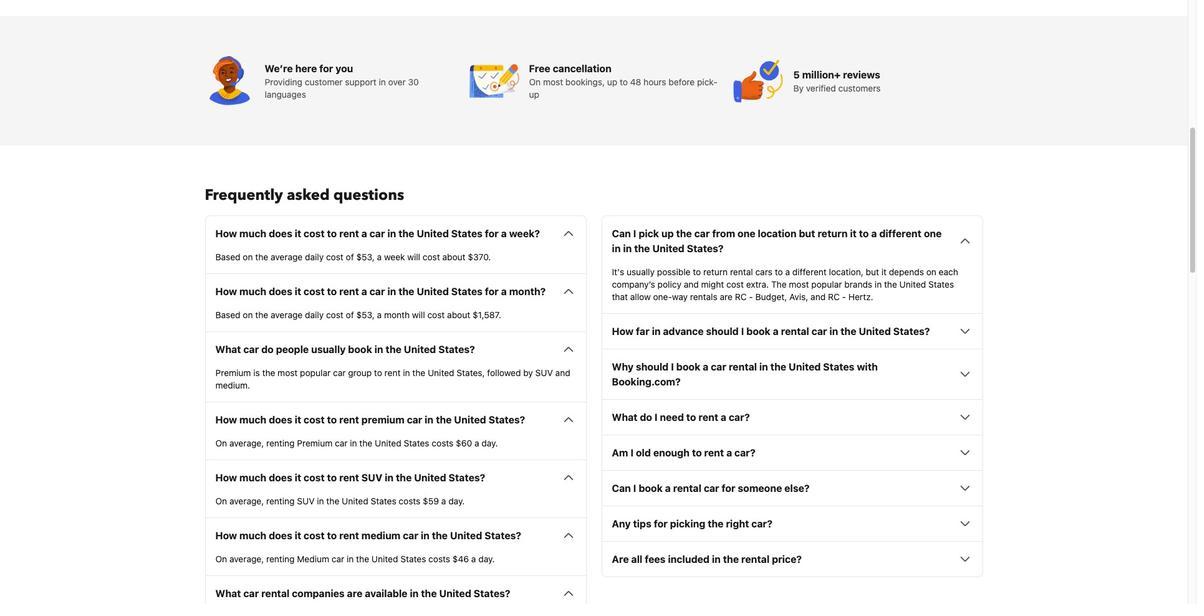 Task type: describe. For each thing, give the bounding box(es) containing it.
rental inside 'dropdown button'
[[781, 326, 809, 338]]

languages
[[265, 89, 306, 100]]

a right "$46"
[[471, 555, 476, 565]]

to up the
[[775, 267, 783, 278]]

states down how much does it cost to rent premium car in the united states? dropdown button
[[404, 439, 429, 449]]

average for how much does it cost to rent a car in the united states for a month?
[[271, 310, 303, 321]]

what do i need to rent a car? button
[[612, 410, 972, 425]]

what car rental companies are available in the united states?
[[215, 589, 510, 600]]

the inside dropdown button
[[708, 519, 724, 530]]

states up $1,587.
[[451, 286, 483, 298]]

cost up on average, renting premium car in the united states costs $60 a day.
[[304, 415, 325, 426]]

can for can i pick up the car from one location but return it to a different one in in the united states?
[[612, 228, 631, 240]]

i inside what do i need to rent a car? dropdown button
[[655, 412, 658, 424]]

does for how much does it cost to rent a car in the united states for a week?
[[269, 228, 292, 240]]

a inside can i pick up the car from one location but return it to a different one in in the united states?
[[871, 228, 877, 240]]

on for how much does it cost to rent medium car in the united states?
[[215, 555, 227, 565]]

based on the average daily cost of $53, a week will cost about $370.
[[215, 252, 491, 263]]

5
[[793, 69, 800, 81]]

costs for premium
[[432, 439, 454, 449]]

based for how much does it cost to rent a car in the united states for a week?
[[215, 252, 240, 263]]

states down the "how much does it cost to rent suv in the united states?" dropdown button
[[371, 497, 396, 507]]

are
[[612, 555, 629, 566]]

brands
[[844, 280, 872, 290]]

different inside can i pick up the car from one location but return it to a different one in in the united states?
[[879, 228, 922, 240]]

car inside how much does it cost to rent a car in the united states for a week? dropdown button
[[370, 228, 385, 240]]

else?
[[785, 483, 810, 495]]

does for how much does it cost to rent medium car in the united states?
[[269, 531, 292, 542]]

$370.
[[468, 252, 491, 263]]

2 horizontal spatial and
[[811, 292, 826, 303]]

much for how much does it cost to rent suv in the united states?
[[239, 473, 266, 484]]

costs for medium
[[429, 555, 450, 565]]

what for what car rental companies are available in the united states?
[[215, 589, 241, 600]]

how much does it cost to rent premium car in the united states?
[[215, 415, 525, 426]]

i inside why should i book a car rental in the united states with booking.com?
[[671, 362, 674, 373]]

cost up medium
[[304, 531, 325, 542]]

of for how much does it cost to rent a car in the united states for a week?
[[346, 252, 354, 263]]

how much does it cost to rent a car in the united states for a week?
[[215, 228, 540, 240]]

car? for am i old enough to rent a car?
[[735, 448, 756, 459]]

advance
[[663, 326, 704, 338]]

a right $59
[[441, 497, 446, 507]]

return inside it's usually possible to return rental cars to a different location, but it depends on each company's policy and might cost extra. the most popular brands in the united states that allow one-way rentals are rc - budget, avis, and rc - hertz.
[[703, 267, 728, 278]]

do inside what car do people usually book in the united states? dropdown button
[[261, 344, 274, 356]]

states? inside dropdown button
[[449, 473, 485, 484]]

suv inside dropdown button
[[362, 473, 382, 484]]

any tips for picking the right car?
[[612, 519, 773, 530]]

average, for how much does it cost to rent suv in the united states?
[[229, 497, 264, 507]]

book up "group"
[[348, 344, 372, 356]]

2 one from the left
[[924, 228, 942, 240]]

premium
[[362, 415, 405, 426]]

to inside can i pick up the car from one location but return it to a different one in in the united states?
[[859, 228, 869, 240]]

about for month?
[[447, 310, 470, 321]]

book inside why should i book a car rental in the united states with booking.com?
[[676, 362, 701, 373]]

rental left companies
[[261, 589, 290, 600]]

what for what car do people usually book in the united states?
[[215, 344, 241, 356]]

to up on average, renting premium car in the united states costs $60 a day.
[[327, 415, 337, 426]]

to up medium
[[327, 531, 337, 542]]

location,
[[829, 267, 863, 278]]

much for how much does it cost to rent premium car in the united states?
[[239, 415, 266, 426]]

will for week?
[[407, 252, 420, 263]]

united inside why should i book a car rental in the united states with booking.com?
[[789, 362, 821, 373]]

people
[[276, 344, 309, 356]]

popular inside it's usually possible to return rental cars to a different location, but it depends on each company's policy and might cost extra. the most popular brands in the united states that allow one-way rentals are rc - budget, avis, and rc - hertz.
[[812, 280, 842, 290]]

cost down asked
[[304, 228, 325, 240]]

all
[[631, 555, 643, 566]]

medium
[[297, 555, 329, 565]]

$1,587.
[[473, 310, 501, 321]]

are inside it's usually possible to return rental cars to a different location, but it depends on each company's policy and might cost extra. the most popular brands in the united states that allow one-way rentals are rc - budget, avis, and rc - hertz.
[[720, 292, 733, 303]]

am
[[612, 448, 628, 459]]

cost right week
[[423, 252, 440, 263]]

companies
[[292, 589, 345, 600]]

rental up picking
[[673, 483, 702, 495]]

tips
[[633, 519, 652, 530]]

bookings,
[[566, 77, 605, 87]]

united inside can i pick up the car from one location but return it to a different one in in the united states?
[[652, 243, 685, 255]]

$46
[[453, 555, 469, 565]]

policy
[[658, 280, 682, 290]]

cost up what car do people usually book in the united states?
[[326, 310, 344, 321]]

reviews
[[843, 69, 880, 81]]

a left month? in the left top of the page
[[501, 286, 507, 298]]

before
[[669, 77, 695, 87]]

to right enough on the bottom right of page
[[692, 448, 702, 459]]

rent right need
[[699, 412, 718, 424]]

renting for how much does it cost to rent premium car in the united states?
[[266, 439, 295, 449]]

rent inside premium is the most popular car group to rent in the united states, followed by suv and medium.
[[385, 368, 401, 379]]

most for is
[[278, 368, 298, 379]]

rent up on average, renting medium car in the united states costs $46 a day.
[[339, 531, 359, 542]]

car? for what do i need to rent a car?
[[729, 412, 750, 424]]

booking.com?
[[612, 377, 681, 388]]

you
[[336, 63, 353, 74]]

0 horizontal spatial suv
[[297, 497, 315, 507]]

picking
[[670, 519, 705, 530]]

day. for how much does it cost to rent medium car in the united states?
[[478, 555, 495, 565]]

i inside can i pick up the car from one location but return it to a different one in in the united states?
[[633, 228, 636, 240]]

any tips for picking the right car? button
[[612, 517, 972, 532]]

the inside it's usually possible to return rental cars to a different location, but it depends on each company's policy and might cost extra. the most popular brands in the united states that allow one-way rentals are rc - budget, avis, and rc - hertz.
[[884, 280, 897, 290]]

the inside why should i book a car rental in the united states with booking.com?
[[771, 362, 786, 373]]

on inside 'free cancellation on most bookings, up to 48 hours before pick- up'
[[529, 77, 541, 87]]

free cancellation on most bookings, up to 48 hours before pick- up
[[529, 63, 718, 100]]

on for how much does it cost to rent a car in the united states for a month?
[[243, 310, 253, 321]]

suv inside premium is the most popular car group to rent in the united states, followed by suv and medium.
[[535, 368, 553, 379]]

can for can i book a rental car for someone else?
[[612, 483, 631, 495]]

cost down how much does it cost to rent a car in the united states for a week?
[[326, 252, 344, 263]]

am i old enough to rent a car?
[[612, 448, 756, 459]]

do inside what do i need to rent a car? dropdown button
[[640, 412, 652, 424]]

questions
[[333, 185, 404, 206]]

what do i need to rent a car?
[[612, 412, 750, 424]]

might
[[701, 280, 724, 290]]

on average, renting premium car in the united states costs $60 a day.
[[215, 439, 498, 449]]

of for how much does it cost to rent a car in the united states for a month?
[[346, 310, 354, 321]]

included
[[668, 555, 710, 566]]

states inside why should i book a car rental in the united states with booking.com?
[[823, 362, 855, 373]]

how much does it cost to rent medium car in the united states? button
[[215, 529, 576, 544]]

enough
[[653, 448, 690, 459]]

month?
[[509, 286, 546, 298]]

cancellation
[[553, 63, 612, 74]]

budget,
[[756, 292, 787, 303]]

available
[[365, 589, 408, 600]]

2 rc from the left
[[828, 292, 840, 303]]

cost right month
[[427, 310, 445, 321]]

car inside premium is the most popular car group to rent in the united states, followed by suv and medium.
[[333, 368, 346, 379]]

a inside 'dropdown button'
[[773, 326, 779, 338]]

1 one from the left
[[738, 228, 756, 240]]

cost inside dropdown button
[[304, 473, 325, 484]]

why
[[612, 362, 634, 373]]

over
[[388, 77, 406, 87]]

rent up based on the average daily cost of $53, a week will cost about $370.
[[339, 228, 359, 240]]

medium.
[[215, 381, 250, 391]]

why should i book a car rental in the united states with booking.com? button
[[612, 360, 972, 390]]

car inside can i book a rental car for someone else? dropdown button
[[704, 483, 719, 495]]

we're here for you providing customer support in over 30 languages
[[265, 63, 419, 100]]

to inside 'free cancellation on most bookings, up to 48 hours before pick- up'
[[620, 77, 628, 87]]

support
[[345, 77, 376, 87]]

free
[[529, 63, 551, 74]]

rental left price?
[[741, 555, 770, 566]]

any
[[612, 519, 631, 530]]

1 vertical spatial costs
[[399, 497, 421, 507]]

$53, for month?
[[356, 310, 375, 321]]

what car rental companies are available in the united states? element
[[215, 602, 576, 605]]

most inside it's usually possible to return rental cars to a different location, but it depends on each company's policy and might cost extra. the most popular brands in the united states that allow one-way rentals are rc - budget, avis, and rc - hertz.
[[789, 280, 809, 290]]

followed
[[487, 368, 521, 379]]

in inside dropdown button
[[385, 473, 394, 484]]

how much does it cost to rent suv in the united states?
[[215, 473, 485, 484]]

it for how much does it cost to rent a car in the united states for a month?
[[295, 286, 301, 298]]

average, for how much does it cost to rent medium car in the united states?
[[229, 555, 264, 565]]

cost up based on the average daily cost of $53, a month will cost about $1,587.
[[304, 286, 325, 298]]

on for how much does it cost to rent suv in the united states?
[[215, 497, 227, 507]]

here
[[295, 63, 317, 74]]

how for how far in advance should i book a rental car in the united states?
[[612, 326, 634, 338]]

the
[[771, 280, 787, 290]]

premium is the most popular car group to rent in the united states, followed by suv and medium.
[[215, 368, 570, 391]]

a right $60 in the bottom of the page
[[475, 439, 479, 449]]

states inside it's usually possible to return rental cars to a different location, but it depends on each company's policy and might cost extra. the most popular brands in the united states that allow one-way rentals are rc - budget, avis, and rc - hertz.
[[929, 280, 954, 290]]

$53, for week?
[[356, 252, 375, 263]]

providing
[[265, 77, 302, 87]]

much for how much does it cost to rent medium car in the united states?
[[239, 531, 266, 542]]

allow
[[630, 292, 651, 303]]

am i old enough to rent a car? button
[[612, 446, 972, 461]]

rental inside it's usually possible to return rental cars to a different location, but it depends on each company's policy and might cost extra. the most popular brands in the united states that allow one-way rentals are rc - budget, avis, and rc - hertz.
[[730, 267, 753, 278]]

from
[[712, 228, 735, 240]]

united inside premium is the most popular car group to rent in the united states, followed by suv and medium.
[[428, 368, 454, 379]]

daily for how much does it cost to rent a car in the united states for a week?
[[305, 252, 324, 263]]

a left week
[[377, 252, 382, 263]]

rental inside why should i book a car rental in the united states with booking.com?
[[729, 362, 757, 373]]

it for how much does it cost to rent a car in the united states for a week?
[[295, 228, 301, 240]]

48
[[630, 77, 641, 87]]

extra.
[[746, 280, 769, 290]]

how much does it cost to rent a car in the united states for a month?
[[215, 286, 546, 298]]

each
[[939, 267, 958, 278]]

a up based on the average daily cost of $53, a month will cost about $1,587.
[[362, 286, 367, 298]]

average, for how much does it cost to rent premium car in the united states?
[[229, 439, 264, 449]]

to inside dropdown button
[[327, 473, 337, 484]]

old
[[636, 448, 651, 459]]

cars
[[755, 267, 773, 278]]

can i pick up the car from one location but return it to a different one in in the united states? button
[[612, 227, 972, 256]]

by
[[523, 368, 533, 379]]

that
[[612, 292, 628, 303]]



Task type: locate. For each thing, give the bounding box(es) containing it.
how inside 'dropdown button'
[[612, 326, 634, 338]]

0 vertical spatial up
[[607, 77, 617, 87]]

1 horizontal spatial rc
[[828, 292, 840, 303]]

cost
[[304, 228, 325, 240], [326, 252, 344, 263], [423, 252, 440, 263], [727, 280, 744, 290], [304, 286, 325, 298], [326, 310, 344, 321], [427, 310, 445, 321], [304, 415, 325, 426], [304, 473, 325, 484], [304, 531, 325, 542]]

4 does from the top
[[269, 473, 292, 484]]

for inside dropdown button
[[654, 519, 668, 530]]

rent up on average, renting premium car in the united states costs $60 a day.
[[339, 415, 359, 426]]

to right "group"
[[374, 368, 382, 379]]

2 vertical spatial average,
[[229, 555, 264, 565]]

i left old
[[631, 448, 634, 459]]

does for how much does it cost to rent suv in the united states?
[[269, 473, 292, 484]]

to inside premium is the most popular car group to rent in the united states, followed by suv and medium.
[[374, 368, 382, 379]]

frequently
[[205, 185, 283, 206]]

1 based from the top
[[215, 252, 240, 263]]

on average, renting medium car in the united states costs $46 a day.
[[215, 555, 495, 565]]

on
[[529, 77, 541, 87], [215, 439, 227, 449], [215, 497, 227, 507], [215, 555, 227, 565]]

0 vertical spatial will
[[407, 252, 420, 263]]

way
[[672, 292, 688, 303]]

0 vertical spatial do
[[261, 344, 274, 356]]

1 vertical spatial suv
[[362, 473, 382, 484]]

0 horizontal spatial premium
[[215, 368, 251, 379]]

suv right by
[[535, 368, 553, 379]]

but right location
[[799, 228, 815, 240]]

1 horizontal spatial up
[[607, 77, 617, 87]]

to up location,
[[859, 228, 869, 240]]

0 horizontal spatial different
[[792, 267, 827, 278]]

daily for how much does it cost to rent a car in the united states for a month?
[[305, 310, 324, 321]]

location
[[758, 228, 797, 240]]

i inside am i old enough to rent a car? dropdown button
[[631, 448, 634, 459]]

0 vertical spatial average
[[271, 252, 303, 263]]

day. right $60 in the bottom of the page
[[482, 439, 498, 449]]

suv
[[535, 368, 553, 379], [362, 473, 382, 484], [297, 497, 315, 507]]

frequently asked questions
[[205, 185, 404, 206]]

1 vertical spatial up
[[529, 89, 539, 100]]

are inside what car rental companies are available in the united states? dropdown button
[[347, 589, 363, 600]]

how for how much does it cost to rent a car in the united states for a week?
[[215, 228, 237, 240]]

rent up on average, renting suv in the united states costs $59 a day.
[[339, 473, 359, 484]]

for
[[319, 63, 333, 74], [485, 228, 499, 240], [485, 286, 499, 298], [722, 483, 736, 495], [654, 519, 668, 530]]

most inside premium is the most popular car group to rent in the united states, followed by suv and medium.
[[278, 368, 298, 379]]

- down extra. at the top
[[749, 292, 753, 303]]

how for how much does it cost to rent suv in the united states?
[[215, 473, 237, 484]]

0 vertical spatial what
[[215, 344, 241, 356]]

does inside dropdown button
[[269, 473, 292, 484]]

in inside premium is the most popular car group to rent in the united states, followed by suv and medium.
[[403, 368, 410, 379]]

how much does it cost to rent premium car in the united states? button
[[215, 413, 576, 428]]

about left '$370.'
[[442, 252, 466, 263]]

0 vertical spatial usually
[[627, 267, 655, 278]]

i up tips
[[633, 483, 636, 495]]

most down free
[[543, 77, 563, 87]]

4 much from the top
[[239, 473, 266, 484]]

it's
[[612, 267, 624, 278]]

on for how much does it cost to rent a car in the united states for a week?
[[243, 252, 253, 263]]

day.
[[482, 439, 498, 449], [448, 497, 465, 507], [478, 555, 495, 565]]

usually up company's
[[627, 267, 655, 278]]

car? up someone
[[735, 448, 756, 459]]

much for how much does it cost to rent a car in the united states for a month?
[[239, 286, 266, 298]]

group
[[348, 368, 372, 379]]

how
[[215, 228, 237, 240], [215, 286, 237, 298], [612, 326, 634, 338], [215, 415, 237, 426], [215, 473, 237, 484], [215, 531, 237, 542]]

rent
[[339, 228, 359, 240], [339, 286, 359, 298], [385, 368, 401, 379], [699, 412, 718, 424], [339, 415, 359, 426], [704, 448, 724, 459], [339, 473, 359, 484], [339, 531, 359, 542]]

1 vertical spatial average
[[271, 310, 303, 321]]

about left $1,587.
[[447, 310, 470, 321]]

1 renting from the top
[[266, 439, 295, 449]]

should right the advance
[[706, 326, 739, 338]]

premium inside premium is the most popular car group to rent in the united states, followed by suv and medium.
[[215, 368, 251, 379]]

the inside 'dropdown button'
[[841, 326, 857, 338]]

$53, down how much does it cost to rent a car in the united states for a week?
[[356, 252, 375, 263]]

5 much from the top
[[239, 531, 266, 542]]

a up based on the average daily cost of $53, a week will cost about $370.
[[362, 228, 367, 240]]

up down free
[[529, 89, 539, 100]]

and inside premium is the most popular car group to rent in the united states, followed by suv and medium.
[[555, 368, 570, 379]]

suv down on average, renting premium car in the united states costs $60 a day.
[[362, 473, 382, 484]]

1 vertical spatial and
[[811, 292, 826, 303]]

0 horizontal spatial most
[[278, 368, 298, 379]]

fees
[[645, 555, 666, 566]]

book down old
[[639, 483, 663, 495]]

average for how much does it cost to rent a car in the united states for a week?
[[271, 252, 303, 263]]

depends
[[889, 267, 924, 278]]

price?
[[772, 555, 802, 566]]

3 much from the top
[[239, 415, 266, 426]]

book inside 'dropdown button'
[[747, 326, 771, 338]]

0 horizontal spatial up
[[529, 89, 539, 100]]

2 vertical spatial up
[[662, 228, 674, 240]]

it for how much does it cost to rent suv in the united states?
[[295, 473, 301, 484]]

up right pick
[[662, 228, 674, 240]]

on average, renting suv in the united states costs $59 a day.
[[215, 497, 465, 507]]

it inside it's usually possible to return rental cars to a different location, but it depends on each company's policy and might cost extra. the most popular brands in the united states that allow one-way rentals are rc - budget, avis, and rc - hertz.
[[882, 267, 887, 278]]

how far in advance should i book a rental car in the united states?
[[612, 326, 930, 338]]

1 vertical spatial but
[[866, 267, 879, 278]]

week
[[384, 252, 405, 263]]

0 horizontal spatial one
[[738, 228, 756, 240]]

based for how much does it cost to rent a car in the united states for a month?
[[215, 310, 240, 321]]

car inside can i pick up the car from one location but return it to a different one in in the united states?
[[694, 228, 710, 240]]

2 daily from the top
[[305, 310, 324, 321]]

2 based from the top
[[215, 310, 240, 321]]

1 horizontal spatial return
[[818, 228, 848, 240]]

company's
[[612, 280, 655, 290]]

can up any
[[612, 483, 631, 495]]

0 vertical spatial premium
[[215, 368, 251, 379]]

we're here for you image
[[205, 56, 255, 106]]

most inside 'free cancellation on most bookings, up to 48 hours before pick- up'
[[543, 77, 563, 87]]

to up on average, renting suv in the united states costs $59 a day.
[[327, 473, 337, 484]]

most for cancellation
[[543, 77, 563, 87]]

1 does from the top
[[269, 228, 292, 240]]

2 horizontal spatial most
[[789, 280, 809, 290]]

1 daily from the top
[[305, 252, 324, 263]]

based on the average daily cost of $53, a month will cost about $1,587.
[[215, 310, 501, 321]]

costs left $59
[[399, 497, 421, 507]]

1 vertical spatial average,
[[229, 497, 264, 507]]

and right by
[[555, 368, 570, 379]]

0 vertical spatial daily
[[305, 252, 324, 263]]

1 can from the top
[[612, 228, 631, 240]]

2 - from the left
[[842, 292, 846, 303]]

right
[[726, 519, 749, 530]]

it for how much does it cost to rent premium car in the united states?
[[295, 415, 301, 426]]

i up why should i book a car rental in the united states with booking.com?
[[741, 326, 744, 338]]

1 horizontal spatial do
[[640, 412, 652, 424]]

day. for how much does it cost to rent premium car in the united states?
[[482, 439, 498, 449]]

united
[[417, 228, 449, 240], [652, 243, 685, 255], [900, 280, 926, 290], [417, 286, 449, 298], [859, 326, 891, 338], [404, 344, 436, 356], [789, 362, 821, 373], [428, 368, 454, 379], [454, 415, 486, 426], [375, 439, 401, 449], [414, 473, 446, 484], [342, 497, 368, 507], [450, 531, 482, 542], [372, 555, 398, 565], [439, 589, 471, 600]]

states up '$370.'
[[451, 228, 483, 240]]

1 horizontal spatial one
[[924, 228, 942, 240]]

should up booking.com?
[[636, 362, 669, 373]]

usually inside dropdown button
[[311, 344, 346, 356]]

1 vertical spatial do
[[640, 412, 652, 424]]

on inside it's usually possible to return rental cars to a different location, but it depends on each company's policy and might cost extra. the most popular brands in the united states that allow one-way rentals are rc - budget, avis, and rc - hertz.
[[926, 267, 937, 278]]

but
[[799, 228, 815, 240], [866, 267, 879, 278]]

1 vertical spatial usually
[[311, 344, 346, 356]]

states? inside can i pick up the car from one location but return it to a different one in in the united states?
[[687, 243, 724, 255]]

renting for how much does it cost to rent medium car in the united states?
[[266, 555, 295, 565]]

2 can from the top
[[612, 483, 631, 495]]

0 vertical spatial but
[[799, 228, 815, 240]]

customer
[[305, 77, 343, 87]]

1 horizontal spatial but
[[866, 267, 879, 278]]

can inside can i book a rental car for someone else? dropdown button
[[612, 483, 631, 495]]

1 vertical spatial $53,
[[356, 310, 375, 321]]

rentals
[[690, 292, 718, 303]]

and
[[684, 280, 699, 290], [811, 292, 826, 303], [555, 368, 570, 379]]

why should i book a car rental in the united states with booking.com?
[[612, 362, 878, 388]]

1 much from the top
[[239, 228, 266, 240]]

usually right the people
[[311, 344, 346, 356]]

0 horizontal spatial should
[[636, 362, 669, 373]]

0 horizontal spatial return
[[703, 267, 728, 278]]

rent up based on the average daily cost of $53, a month will cost about $1,587.
[[339, 286, 359, 298]]

1 average, from the top
[[229, 439, 264, 449]]

for up $1,587.
[[485, 286, 499, 298]]

1 horizontal spatial usually
[[627, 267, 655, 278]]

0 horizontal spatial usually
[[311, 344, 346, 356]]

how inside dropdown button
[[215, 473, 237, 484]]

5 million+ reviews image
[[734, 56, 784, 106]]

2 vertical spatial most
[[278, 368, 298, 379]]

what car rental companies are available in the united states? button
[[215, 587, 576, 602]]

2 vertical spatial what
[[215, 589, 241, 600]]

for up customer
[[319, 63, 333, 74]]

should inside 'dropdown button'
[[706, 326, 739, 338]]

3 does from the top
[[269, 415, 292, 426]]

1 vertical spatial different
[[792, 267, 827, 278]]

a up can i book a rental car for someone else?
[[727, 448, 732, 459]]

0 vertical spatial based
[[215, 252, 240, 263]]

1 vertical spatial day.
[[448, 497, 465, 507]]

different inside it's usually possible to return rental cars to a different location, but it depends on each company's policy and might cost extra. the most popular brands in the united states that allow one-way rentals are rc - budget, avis, and rc - hertz.
[[792, 267, 827, 278]]

cost left extra. at the top
[[727, 280, 744, 290]]

states? inside 'dropdown button'
[[893, 326, 930, 338]]

1 vertical spatial car?
[[735, 448, 756, 459]]

1 - from the left
[[749, 292, 753, 303]]

2 horizontal spatial up
[[662, 228, 674, 240]]

how for how much does it cost to rent medium car in the united states?
[[215, 531, 237, 542]]

0 horizontal spatial do
[[261, 344, 274, 356]]

in inside why should i book a car rental in the united states with booking.com?
[[759, 362, 768, 373]]

hours
[[644, 77, 666, 87]]

5 does from the top
[[269, 531, 292, 542]]

3 renting from the top
[[266, 555, 295, 565]]

1 horizontal spatial should
[[706, 326, 739, 338]]

week?
[[509, 228, 540, 240]]

2 does from the top
[[269, 286, 292, 298]]

1 $53, from the top
[[356, 252, 375, 263]]

asked
[[287, 185, 330, 206]]

but up brands
[[866, 267, 879, 278]]

0 horizontal spatial are
[[347, 589, 363, 600]]

-
[[749, 292, 753, 303], [842, 292, 846, 303]]

a down budget,
[[773, 326, 779, 338]]

0 horizontal spatial rc
[[735, 292, 747, 303]]

different up the avis,
[[792, 267, 827, 278]]

2 vertical spatial suv
[[297, 497, 315, 507]]

i inside can i book a rental car for someone else? dropdown button
[[633, 483, 636, 495]]

1 vertical spatial daily
[[305, 310, 324, 321]]

2 much from the top
[[239, 286, 266, 298]]

a inside it's usually possible to return rental cars to a different location, but it depends on each company's policy and might cost extra. the most popular brands in the united states that allow one-way rentals are rc - budget, avis, and rc - hertz.
[[785, 267, 790, 278]]

for up '$370.'
[[485, 228, 499, 240]]

return up might
[[703, 267, 728, 278]]

united inside 'dropdown button'
[[859, 326, 891, 338]]

one
[[738, 228, 756, 240], [924, 228, 942, 240]]

costs left "$46"
[[429, 555, 450, 565]]

a down why should i book a car rental in the united states with booking.com?
[[721, 412, 727, 424]]

one up each
[[924, 228, 942, 240]]

it inside dropdown button
[[295, 473, 301, 484]]

possible
[[657, 267, 691, 278]]

can inside can i pick up the car from one location but return it to a different one in in the united states?
[[612, 228, 631, 240]]

one right from at the top
[[738, 228, 756, 240]]

0 vertical spatial should
[[706, 326, 739, 338]]

1 horizontal spatial are
[[720, 292, 733, 303]]

how much does it cost to rent medium car in the united states?
[[215, 531, 521, 542]]

are left available
[[347, 589, 363, 600]]

0 vertical spatial about
[[442, 252, 466, 263]]

rc down extra. at the top
[[735, 292, 747, 303]]

0 horizontal spatial popular
[[300, 368, 331, 379]]

different up depends
[[879, 228, 922, 240]]

car inside how much does it cost to rent medium car in the united states? dropdown button
[[403, 531, 418, 542]]

renting for how much does it cost to rent suv in the united states?
[[266, 497, 295, 507]]

of up what car do people usually book in the united states?
[[346, 310, 354, 321]]

0 horizontal spatial -
[[749, 292, 753, 303]]

0 vertical spatial on
[[243, 252, 253, 263]]

1 vertical spatial of
[[346, 310, 354, 321]]

medium
[[362, 531, 401, 542]]

and up way
[[684, 280, 699, 290]]

usually inside it's usually possible to return rental cars to a different location, but it depends on each company's policy and might cost extra. the most popular brands in the united states that allow one-way rentals are rc - budget, avis, and rc - hertz.
[[627, 267, 655, 278]]

car? down why should i book a car rental in the united states with booking.com?
[[729, 412, 750, 424]]

car inside how much does it cost to rent premium car in the united states? dropdown button
[[407, 415, 422, 426]]

will
[[407, 252, 420, 263], [412, 310, 425, 321]]

how much does it cost to rent a car in the united states for a week? button
[[215, 227, 576, 241]]

0 vertical spatial can
[[612, 228, 631, 240]]

2 vertical spatial car?
[[752, 519, 773, 530]]

the inside dropdown button
[[396, 473, 412, 484]]

about for week?
[[442, 252, 466, 263]]

0 vertical spatial popular
[[812, 280, 842, 290]]

to up based on the average daily cost of $53, a month will cost about $1,587.
[[327, 286, 337, 298]]

up inside can i pick up the car from one location but return it to a different one in in the united states?
[[662, 228, 674, 240]]

the
[[399, 228, 414, 240], [676, 228, 692, 240], [634, 243, 650, 255], [255, 252, 268, 263], [884, 280, 897, 290], [399, 286, 414, 298], [255, 310, 268, 321], [841, 326, 857, 338], [386, 344, 402, 356], [771, 362, 786, 373], [262, 368, 275, 379], [412, 368, 425, 379], [436, 415, 452, 426], [359, 439, 372, 449], [396, 473, 412, 484], [326, 497, 339, 507], [708, 519, 724, 530], [432, 531, 448, 542], [356, 555, 369, 565], [723, 555, 739, 566], [421, 589, 437, 600]]

premium
[[215, 368, 251, 379], [297, 439, 333, 449]]

of down how much does it cost to rent a car in the united states for a week?
[[346, 252, 354, 263]]

are all fees included in the rental price? button
[[612, 553, 972, 568]]

rent up can i book a rental car for someone else?
[[704, 448, 724, 459]]

in inside it's usually possible to return rental cars to a different location, but it depends on each company's policy and might cost extra. the most popular brands in the united states that allow one-way rentals are rc - budget, avis, and rc - hertz.
[[875, 280, 882, 290]]

states left with
[[823, 362, 855, 373]]

verified
[[806, 83, 836, 94]]

1 vertical spatial should
[[636, 362, 669, 373]]

1 vertical spatial will
[[412, 310, 425, 321]]

states?
[[687, 243, 724, 255], [893, 326, 930, 338], [438, 344, 475, 356], [489, 415, 525, 426], [449, 473, 485, 484], [485, 531, 521, 542], [474, 589, 510, 600]]

2 vertical spatial day.
[[478, 555, 495, 565]]

1 vertical spatial renting
[[266, 497, 295, 507]]

are
[[720, 292, 733, 303], [347, 589, 363, 600]]

based
[[215, 252, 240, 263], [215, 310, 240, 321]]

return up location,
[[818, 228, 848, 240]]

1 horizontal spatial different
[[879, 228, 922, 240]]

most
[[543, 77, 563, 87], [789, 280, 809, 290], [278, 368, 298, 379]]

1 vertical spatial popular
[[300, 368, 331, 379]]

premium up how much does it cost to rent suv in the united states? at the bottom left of page
[[297, 439, 333, 449]]

in inside we're here for you providing customer support in over 30 languages
[[379, 77, 386, 87]]

will right month
[[412, 310, 425, 321]]

1 vertical spatial premium
[[297, 439, 333, 449]]

popular inside premium is the most popular car group to rent in the united states, followed by suv and medium.
[[300, 368, 331, 379]]

return inside can i pick up the car from one location but return it to a different one in in the united states?
[[818, 228, 848, 240]]

states down each
[[929, 280, 954, 290]]

how far in advance should i book a rental car in the united states? button
[[612, 324, 972, 339]]

0 vertical spatial are
[[720, 292, 733, 303]]

0 vertical spatial most
[[543, 77, 563, 87]]

but inside it's usually possible to return rental cars to a different location, but it depends on each company's policy and might cost extra. the most popular brands in the united states that allow one-way rentals are rc - budget, avis, and rc - hertz.
[[866, 267, 879, 278]]

average,
[[229, 439, 264, 449], [229, 497, 264, 507], [229, 555, 264, 565]]

2 vertical spatial and
[[555, 368, 570, 379]]

up left 48
[[607, 77, 617, 87]]

1 horizontal spatial and
[[684, 280, 699, 290]]

for inside we're here for you providing customer support in over 30 languages
[[319, 63, 333, 74]]

0 vertical spatial day.
[[482, 439, 498, 449]]

free cancellation image
[[469, 56, 519, 106]]

2 average from the top
[[271, 310, 303, 321]]

average
[[271, 252, 303, 263], [271, 310, 303, 321]]

a down enough on the bottom right of page
[[665, 483, 671, 495]]

states down how much does it cost to rent medium car in the united states? dropdown button
[[400, 555, 426, 565]]

car inside what car do people usually book in the united states? dropdown button
[[243, 344, 259, 356]]

car inside what car rental companies are available in the united states? dropdown button
[[243, 589, 259, 600]]

to right need
[[686, 412, 696, 424]]

does for how much does it cost to rent premium car in the united states?
[[269, 415, 292, 426]]

1 horizontal spatial premium
[[297, 439, 333, 449]]

it
[[295, 228, 301, 240], [850, 228, 857, 240], [882, 267, 887, 278], [295, 286, 301, 298], [295, 415, 301, 426], [295, 473, 301, 484], [295, 531, 301, 542]]

united inside dropdown button
[[414, 473, 446, 484]]

0 vertical spatial car?
[[729, 412, 750, 424]]

rent inside dropdown button
[[339, 473, 359, 484]]

day. right $59
[[448, 497, 465, 507]]

30
[[408, 77, 419, 87]]

book down the advance
[[676, 362, 701, 373]]

most down the people
[[278, 368, 298, 379]]

a inside why should i book a car rental in the united states with booking.com?
[[703, 362, 709, 373]]

2 horizontal spatial suv
[[535, 368, 553, 379]]

on for how much does it cost to rent premium car in the united states?
[[215, 439, 227, 449]]

by
[[793, 83, 804, 94]]

how for how much does it cost to rent premium car in the united states?
[[215, 415, 237, 426]]

it's usually possible to return rental cars to a different location, but it depends on each company's policy and might cost extra. the most popular brands in the united states that allow one-way rentals are rc - budget, avis, and rc - hertz.
[[612, 267, 958, 303]]

2 $53, from the top
[[356, 310, 375, 321]]

rc
[[735, 292, 747, 303], [828, 292, 840, 303]]

to right possible
[[693, 267, 701, 278]]

day. right "$46"
[[478, 555, 495, 565]]

month
[[384, 310, 410, 321]]

hertz.
[[849, 292, 873, 303]]

1 vertical spatial based
[[215, 310, 240, 321]]

does for how much does it cost to rent a car in the united states for a month?
[[269, 286, 292, 298]]

1 horizontal spatial -
[[842, 292, 846, 303]]

a up the
[[785, 267, 790, 278]]

1 horizontal spatial suv
[[362, 473, 382, 484]]

2 renting from the top
[[266, 497, 295, 507]]

car inside how much does it cost to rent a car in the united states for a month? dropdown button
[[370, 286, 385, 298]]

0 horizontal spatial and
[[555, 368, 570, 379]]

1 average from the top
[[271, 252, 303, 263]]

much inside dropdown button
[[239, 473, 266, 484]]

what car do people usually book in the united states? button
[[215, 343, 576, 357]]

to up based on the average daily cost of $53, a week will cost about $370.
[[327, 228, 337, 240]]

rent down what car do people usually book in the united states? dropdown button
[[385, 368, 401, 379]]

1 rc from the left
[[735, 292, 747, 303]]

1 vertical spatial about
[[447, 310, 470, 321]]

to
[[620, 77, 628, 87], [327, 228, 337, 240], [859, 228, 869, 240], [693, 267, 701, 278], [775, 267, 783, 278], [327, 286, 337, 298], [374, 368, 382, 379], [686, 412, 696, 424], [327, 415, 337, 426], [692, 448, 702, 459], [327, 473, 337, 484], [327, 531, 337, 542]]

is
[[253, 368, 260, 379]]

1 horizontal spatial popular
[[812, 280, 842, 290]]

2 of from the top
[[346, 310, 354, 321]]

do left the people
[[261, 344, 274, 356]]

for right tips
[[654, 519, 668, 530]]

daily
[[305, 252, 324, 263], [305, 310, 324, 321]]

1 vertical spatial on
[[926, 267, 937, 278]]

how for how much does it cost to rent a car in the united states for a month?
[[215, 286, 237, 298]]

million+
[[802, 69, 841, 81]]

a left month
[[377, 310, 382, 321]]

a left week? on the top
[[501, 228, 507, 240]]

what for what do i need to rent a car?
[[612, 412, 638, 424]]

0 vertical spatial return
[[818, 228, 848, 240]]

1 vertical spatial most
[[789, 280, 809, 290]]

0 vertical spatial renting
[[266, 439, 295, 449]]

avis,
[[790, 292, 808, 303]]

a down the advance
[[703, 362, 709, 373]]

$59
[[423, 497, 439, 507]]

3 average, from the top
[[229, 555, 264, 565]]

a
[[362, 228, 367, 240], [501, 228, 507, 240], [871, 228, 877, 240], [377, 252, 382, 263], [785, 267, 790, 278], [362, 286, 367, 298], [501, 286, 507, 298], [377, 310, 382, 321], [773, 326, 779, 338], [703, 362, 709, 373], [721, 412, 727, 424], [475, 439, 479, 449], [727, 448, 732, 459], [665, 483, 671, 495], [441, 497, 446, 507], [471, 555, 476, 565]]

i left pick
[[633, 228, 636, 240]]

rental down the avis,
[[781, 326, 809, 338]]

0 vertical spatial $53,
[[356, 252, 375, 263]]

with
[[857, 362, 878, 373]]

customers
[[838, 83, 881, 94]]

1 vertical spatial return
[[703, 267, 728, 278]]

to left 48
[[620, 77, 628, 87]]

2 average, from the top
[[229, 497, 264, 507]]

it for how much does it cost to rent medium car in the united states?
[[295, 531, 301, 542]]

will for month?
[[412, 310, 425, 321]]

book down budget,
[[747, 326, 771, 338]]

1 vertical spatial can
[[612, 483, 631, 495]]

car inside why should i book a car rental in the united states with booking.com?
[[711, 362, 726, 373]]

should inside why should i book a car rental in the united states with booking.com?
[[636, 362, 669, 373]]

and right the avis,
[[811, 292, 826, 303]]

can left pick
[[612, 228, 631, 240]]

united inside it's usually possible to return rental cars to a different location, but it depends on each company's policy and might cost extra. the most popular brands in the united states that allow one-way rentals are rc - budget, avis, and rc - hertz.
[[900, 280, 926, 290]]

0 vertical spatial suv
[[535, 368, 553, 379]]

0 vertical spatial average,
[[229, 439, 264, 449]]

it inside can i pick up the car from one location but return it to a different one in in the united states?
[[850, 228, 857, 240]]

1 vertical spatial what
[[612, 412, 638, 424]]

1 of from the top
[[346, 252, 354, 263]]

much for how much does it cost to rent a car in the united states for a week?
[[239, 228, 266, 240]]

i inside how far in advance should i book a rental car in the united states? 'dropdown button'
[[741, 326, 744, 338]]

can i book a rental car for someone else? button
[[612, 482, 972, 497]]

we're
[[265, 63, 293, 74]]

0 horizontal spatial but
[[799, 228, 815, 240]]

how much does it cost to rent a car in the united states for a month? button
[[215, 285, 576, 299]]

2 vertical spatial on
[[243, 310, 253, 321]]

0 vertical spatial of
[[346, 252, 354, 263]]

car inside how far in advance should i book a rental car in the united states? 'dropdown button'
[[812, 326, 827, 338]]

2 vertical spatial costs
[[429, 555, 450, 565]]

cost inside it's usually possible to return rental cars to a different location, but it depends on each company's policy and might cost extra. the most popular brands in the united states that allow one-way rentals are rc - budget, avis, and rc - hertz.
[[727, 280, 744, 290]]

0 vertical spatial and
[[684, 280, 699, 290]]

suv down how much does it cost to rent suv in the united states? at the bottom left of page
[[297, 497, 315, 507]]

5 million+ reviews by verified customers
[[793, 69, 881, 94]]

2 vertical spatial renting
[[266, 555, 295, 565]]

but inside can i pick up the car from one location but return it to a different one in in the united states?
[[799, 228, 815, 240]]

for left someone
[[722, 483, 736, 495]]

different
[[879, 228, 922, 240], [792, 267, 827, 278]]

$53, down how much does it cost to rent a car in the united states for a month?
[[356, 310, 375, 321]]

what inside dropdown button
[[612, 412, 638, 424]]

1 horizontal spatial most
[[543, 77, 563, 87]]



Task type: vqa. For each thing, say whether or not it's contained in the screenshot.
old
yes



